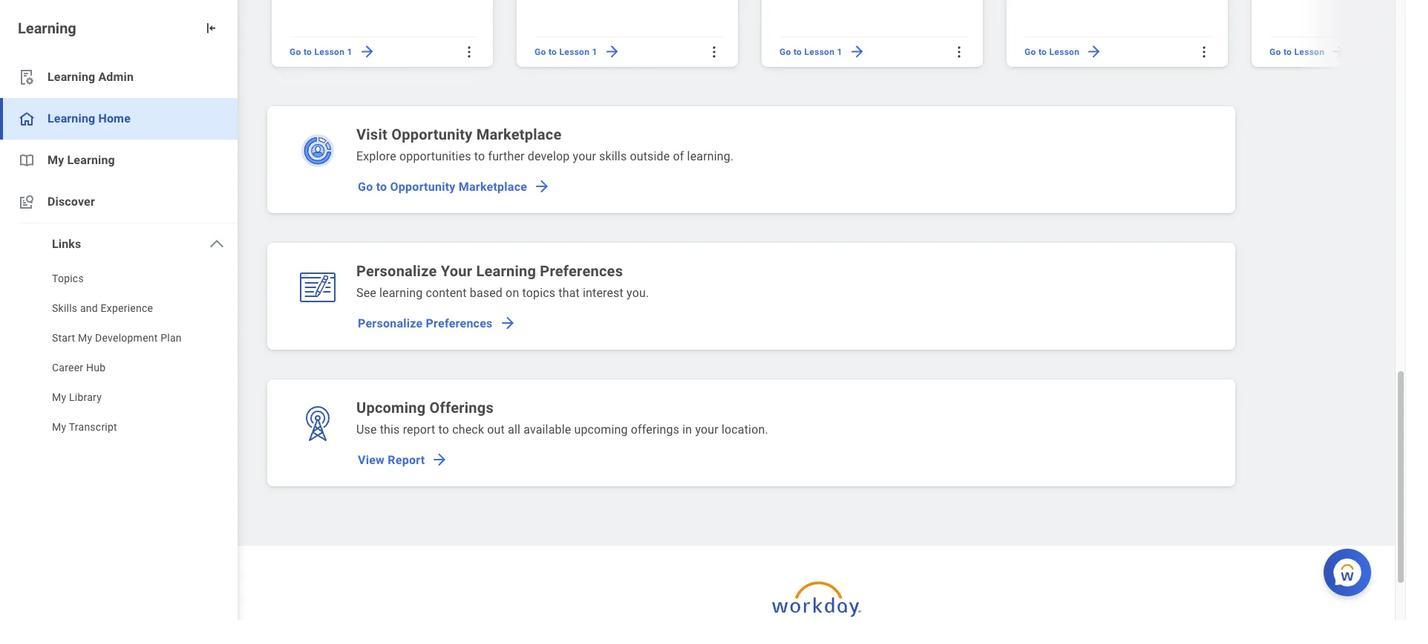 Task type: locate. For each thing, give the bounding box(es) containing it.
report
[[388, 453, 425, 467]]

preferences inside personalize your learning preferences see learning content based on topics that interest you.
[[540, 262, 623, 280]]

personalize inside personalize preferences link
[[358, 316, 423, 330]]

arrow right image for 3rd related actions vertical image from right
[[359, 43, 376, 60]]

my right 'book open' 'image'
[[48, 153, 64, 167]]

learning up report parameter "icon"
[[18, 19, 76, 37]]

based
[[470, 286, 503, 300]]

1 horizontal spatial related actions vertical image
[[952, 44, 967, 59]]

interest
[[583, 286, 624, 300]]

my left the transcript
[[52, 421, 66, 433]]

learning.
[[688, 149, 734, 163]]

2 horizontal spatial 1
[[838, 47, 843, 57]]

marketplace
[[477, 126, 562, 143], [459, 179, 528, 194]]

skills
[[600, 149, 627, 163]]

my library link
[[0, 384, 238, 414]]

upcoming
[[575, 423, 628, 437]]

3 related actions vertical image from the left
[[1197, 44, 1212, 59]]

location.
[[722, 423, 769, 437]]

3 1 from the left
[[838, 47, 843, 57]]

outside
[[630, 149, 670, 163]]

1 vertical spatial personalize
[[358, 316, 423, 330]]

links
[[52, 237, 81, 251]]

1
[[347, 47, 353, 57], [592, 47, 598, 57], [838, 47, 843, 57]]

list containing topics
[[0, 265, 238, 443]]

0 vertical spatial opportunity
[[392, 126, 473, 143]]

topics link
[[0, 265, 238, 295]]

1 horizontal spatial arrow right image
[[849, 43, 866, 60]]

0 horizontal spatial go to lesson 1
[[290, 47, 353, 57]]

view
[[358, 453, 385, 467]]

my inside my transcript link
[[52, 421, 66, 433]]

1 horizontal spatial go to lesson
[[1270, 47, 1325, 57]]

your left skills
[[573, 149, 597, 163]]

learning up on at the top left of page
[[476, 262, 536, 280]]

go to lesson for arrow right icon associated with go to lesson
[[1270, 47, 1325, 57]]

start
[[52, 332, 75, 344]]

my inside start my development plan link
[[78, 332, 92, 344]]

1 vertical spatial your
[[696, 423, 719, 437]]

learning for learning
[[18, 19, 76, 37]]

0 horizontal spatial go to lesson
[[1025, 47, 1080, 57]]

preferences
[[540, 262, 623, 280], [426, 316, 493, 330]]

arrow right image for go to opportunity marketplace
[[533, 178, 551, 195]]

preferences up that
[[540, 262, 623, 280]]

0 horizontal spatial related actions vertical image
[[462, 44, 477, 59]]

to
[[304, 47, 312, 57], [549, 47, 557, 57], [794, 47, 802, 57], [1039, 47, 1048, 57], [1284, 47, 1293, 57], [475, 149, 485, 163], [376, 179, 387, 194], [439, 423, 450, 437]]

discover
[[48, 195, 95, 209]]

arrow right image for go to lesson 1
[[849, 43, 866, 60]]

list
[[267, 0, 1407, 71], [0, 56, 238, 443], [0, 265, 238, 443]]

my
[[48, 153, 64, 167], [78, 332, 92, 344], [52, 391, 66, 403], [52, 421, 66, 433]]

my inside my learning link
[[48, 153, 64, 167]]

upcoming offerings use this report to check out all available upcoming offerings in your location.
[[357, 399, 769, 437]]

my inside my library link
[[52, 391, 66, 403]]

1 horizontal spatial preferences
[[540, 262, 623, 280]]

0 vertical spatial personalize
[[357, 262, 437, 280]]

arrow right image inside "go to opportunity marketplace" link
[[533, 178, 551, 195]]

to inside 'upcoming offerings use this report to check out all available upcoming offerings in your location.'
[[439, 423, 450, 437]]

1 horizontal spatial your
[[696, 423, 719, 437]]

go to lesson 1
[[290, 47, 353, 57], [535, 47, 598, 57], [780, 47, 843, 57]]

arrow right image inside view report link
[[431, 451, 449, 469]]

personalize up learning
[[357, 262, 437, 280]]

related actions vertical image
[[707, 44, 722, 59]]

1 horizontal spatial 1
[[592, 47, 598, 57]]

2 horizontal spatial arrow right image
[[1331, 43, 1349, 60]]

personalize down learning
[[358, 316, 423, 330]]

your right in
[[696, 423, 719, 437]]

report
[[403, 423, 436, 437]]

career
[[52, 362, 83, 374]]

preferences down the content
[[426, 316, 493, 330]]

arrow right image
[[849, 43, 866, 60], [1331, 43, 1349, 60], [533, 178, 551, 195]]

available
[[524, 423, 571, 437]]

personalize inside personalize your learning preferences see learning content based on topics that interest you.
[[357, 262, 437, 280]]

0 horizontal spatial preferences
[[426, 316, 493, 330]]

learning
[[18, 19, 76, 37], [48, 70, 95, 84], [48, 111, 95, 126], [67, 153, 115, 167], [476, 262, 536, 280]]

opportunity inside visit opportunity marketplace explore opportunities to further develop your skills outside of learning.
[[392, 126, 473, 143]]

list containing go to lesson 1
[[267, 0, 1407, 71]]

learning for learning admin
[[48, 70, 95, 84]]

my transcript link
[[0, 414, 238, 443]]

1 1 from the left
[[347, 47, 353, 57]]

3 lesson from the left
[[805, 47, 835, 57]]

chevron up image
[[208, 235, 226, 253]]

topics
[[52, 273, 84, 285]]

0 vertical spatial your
[[573, 149, 597, 163]]

arrow right image for 1st related actions vertical image from right
[[1086, 43, 1103, 60]]

0 horizontal spatial 1
[[347, 47, 353, 57]]

1 go to lesson from the left
[[1025, 47, 1080, 57]]

1 related actions vertical image from the left
[[462, 44, 477, 59]]

2 horizontal spatial go to lesson 1
[[780, 47, 843, 57]]

1 for arrow right image related to related actions vertical icon
[[592, 47, 598, 57]]

learning admin
[[48, 70, 134, 84]]

transformation import image
[[204, 21, 218, 36]]

0 vertical spatial preferences
[[540, 262, 623, 280]]

my left library
[[52, 391, 66, 403]]

lesson
[[315, 47, 345, 57], [560, 47, 590, 57], [805, 47, 835, 57], [1050, 47, 1080, 57], [1295, 47, 1325, 57]]

4 lesson from the left
[[1050, 47, 1080, 57]]

opportunity up opportunities
[[392, 126, 473, 143]]

personalize
[[357, 262, 437, 280], [358, 316, 423, 330]]

related actions vertical image
[[462, 44, 477, 59], [952, 44, 967, 59], [1197, 44, 1212, 59]]

marketplace up further
[[477, 126, 562, 143]]

1 go to lesson 1 from the left
[[290, 47, 353, 57]]

0 horizontal spatial your
[[573, 149, 597, 163]]

go
[[290, 47, 301, 57], [535, 47, 546, 57], [780, 47, 792, 57], [1025, 47, 1037, 57], [1270, 47, 1282, 57], [358, 179, 373, 194]]

your
[[441, 262, 473, 280]]

opportunity
[[392, 126, 473, 143], [390, 179, 456, 194]]

1 vertical spatial preferences
[[426, 316, 493, 330]]

2 horizontal spatial related actions vertical image
[[1197, 44, 1212, 59]]

2 lesson from the left
[[560, 47, 590, 57]]

learning home link
[[0, 98, 238, 140]]

learning up my learning
[[48, 111, 95, 126]]

1 horizontal spatial go to lesson 1
[[535, 47, 598, 57]]

home image
[[18, 110, 36, 128]]

marketplace down further
[[459, 179, 528, 194]]

learning left admin
[[48, 70, 95, 84]]

2 1 from the left
[[592, 47, 598, 57]]

0 vertical spatial marketplace
[[477, 126, 562, 143]]

your
[[573, 149, 597, 163], [696, 423, 719, 437]]

personalize preferences
[[358, 316, 493, 330]]

career hub
[[52, 362, 106, 374]]

0 horizontal spatial arrow right image
[[533, 178, 551, 195]]

learning down the learning home
[[67, 153, 115, 167]]

go to lesson for arrow right image related to 1st related actions vertical image from right
[[1025, 47, 1080, 57]]

3 go to lesson 1 from the left
[[780, 47, 843, 57]]

my right start
[[78, 332, 92, 344]]

opportunity down opportunities
[[390, 179, 456, 194]]

1 lesson from the left
[[315, 47, 345, 57]]

go to lesson
[[1025, 47, 1080, 57], [1270, 47, 1325, 57]]

you.
[[627, 286, 649, 300]]

view report link
[[352, 445, 452, 475]]

development
[[95, 332, 158, 344]]

on
[[506, 286, 520, 300]]

2 go to lesson from the left
[[1270, 47, 1325, 57]]

skills and experience link
[[0, 295, 238, 325]]

my learning link
[[0, 140, 238, 181]]

develop
[[528, 149, 570, 163]]

2 related actions vertical image from the left
[[952, 44, 967, 59]]

arrow right image
[[359, 43, 376, 60], [604, 43, 621, 60], [1086, 43, 1103, 60], [499, 314, 517, 332], [431, 451, 449, 469]]



Task type: describe. For each thing, give the bounding box(es) containing it.
use
[[357, 423, 377, 437]]

report parameter image
[[18, 68, 36, 86]]

all
[[508, 423, 521, 437]]

that
[[559, 286, 580, 300]]

preferences inside personalize preferences link
[[426, 316, 493, 330]]

learning home
[[48, 111, 131, 126]]

your inside 'upcoming offerings use this report to check out all available upcoming offerings in your location.'
[[696, 423, 719, 437]]

discover link
[[0, 181, 238, 223]]

book open image
[[18, 152, 36, 169]]

admin
[[98, 70, 134, 84]]

my for my learning
[[48, 153, 64, 167]]

plan
[[161, 332, 182, 344]]

home
[[98, 111, 131, 126]]

links button
[[0, 224, 238, 265]]

opportunities
[[400, 149, 471, 163]]

further
[[488, 149, 525, 163]]

my library
[[52, 391, 102, 403]]

1 vertical spatial opportunity
[[390, 179, 456, 194]]

hub
[[86, 362, 106, 374]]

2 go to lesson 1 from the left
[[535, 47, 598, 57]]

arrow right image for related actions vertical icon
[[604, 43, 621, 60]]

library
[[69, 391, 102, 403]]

arrow right image for go to lesson
[[1331, 43, 1349, 60]]

5 lesson from the left
[[1295, 47, 1325, 57]]

my transcript
[[52, 421, 117, 433]]

see
[[357, 286, 377, 300]]

1 vertical spatial marketplace
[[459, 179, 528, 194]]

visit
[[357, 126, 388, 143]]

your inside visit opportunity marketplace explore opportunities to further develop your skills outside of learning.
[[573, 149, 597, 163]]

start my development plan link
[[0, 325, 238, 354]]

learning admin link
[[0, 56, 238, 98]]

learning inside personalize your learning preferences see learning content based on topics that interest you.
[[476, 262, 536, 280]]

personalize for preferences
[[358, 316, 423, 330]]

learning for learning home
[[48, 111, 95, 126]]

arrow right image inside personalize preferences link
[[499, 314, 517, 332]]

experience
[[101, 302, 153, 314]]

list containing learning admin
[[0, 56, 238, 443]]

personalize for your
[[357, 262, 437, 280]]

my for my transcript
[[52, 421, 66, 433]]

transcript
[[69, 421, 117, 433]]

this
[[380, 423, 400, 437]]

my for my library
[[52, 391, 66, 403]]

explore
[[357, 149, 397, 163]]

start my development plan
[[52, 332, 182, 344]]

skills and experience
[[52, 302, 153, 314]]

skills
[[52, 302, 77, 314]]

out
[[488, 423, 505, 437]]

go to opportunity marketplace link
[[352, 172, 554, 201]]

and
[[80, 302, 98, 314]]

view report
[[358, 453, 425, 467]]

learning
[[380, 286, 423, 300]]

upcoming
[[357, 399, 426, 417]]

my learning
[[48, 153, 115, 167]]

personalize your learning preferences see learning content based on topics that interest you.
[[357, 262, 649, 300]]

topics
[[523, 286, 556, 300]]

in
[[683, 423, 693, 437]]

marketplace inside visit opportunity marketplace explore opportunities to further develop your skills outside of learning.
[[477, 126, 562, 143]]

1 for arrow right icon for go to lesson 1
[[838, 47, 843, 57]]

offerings
[[631, 423, 680, 437]]

visit opportunity marketplace explore opportunities to further develop your skills outside of learning.
[[357, 126, 734, 163]]

offerings
[[430, 399, 494, 417]]

to inside visit opportunity marketplace explore opportunities to further develop your skills outside of learning.
[[475, 149, 485, 163]]

of
[[673, 149, 685, 163]]

personalize preferences link
[[352, 308, 520, 338]]

career hub link
[[0, 354, 238, 384]]

go to opportunity marketplace
[[358, 179, 528, 194]]

check
[[453, 423, 484, 437]]

content
[[426, 286, 467, 300]]

1 for arrow right image associated with 3rd related actions vertical image from right
[[347, 47, 353, 57]]



Task type: vqa. For each thing, say whether or not it's contained in the screenshot.
leftmost 1
yes



